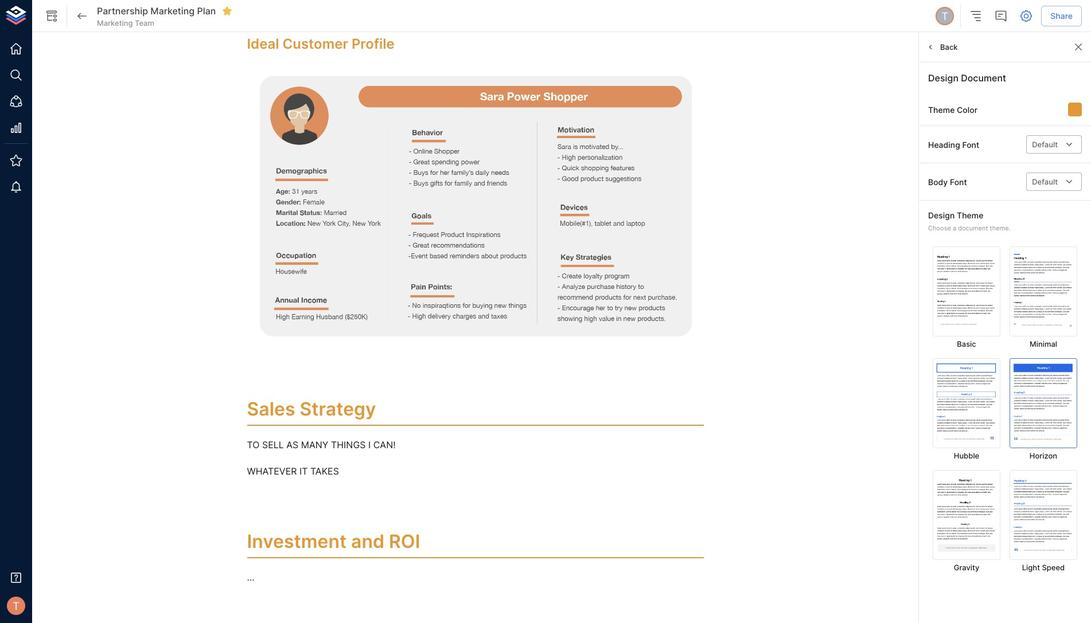 Task type: describe. For each thing, give the bounding box(es) containing it.
investment
[[247, 531, 347, 553]]

color
[[958, 105, 978, 115]]

go back image
[[75, 9, 89, 23]]

back
[[941, 42, 958, 51]]

design theme choose a document theme.
[[929, 211, 1011, 232]]

i
[[369, 440, 371, 451]]

font for body font
[[951, 177, 968, 187]]

light speed
[[1023, 563, 1066, 573]]

marketing team
[[97, 18, 154, 28]]

remove favorite image
[[222, 6, 233, 16]]

to sell as many things i can!
[[247, 440, 396, 451]]

partnership marketing plan
[[97, 5, 216, 16]]

it
[[300, 466, 308, 478]]

team
[[135, 18, 154, 28]]

hubble
[[954, 452, 980, 461]]

customer
[[283, 36, 348, 52]]

choose
[[929, 224, 952, 232]]

0 horizontal spatial t button
[[3, 594, 29, 619]]

basic
[[958, 340, 977, 349]]

sell
[[262, 440, 284, 451]]

plan
[[197, 5, 216, 16]]

heading font
[[929, 140, 980, 150]]

body font
[[929, 177, 968, 187]]

0 vertical spatial theme
[[929, 105, 955, 115]]

0 vertical spatial t
[[942, 10, 949, 22]]

whatever it takes
[[247, 466, 339, 478]]

investment and roi
[[247, 531, 420, 553]]

strategy
[[300, 398, 376, 420]]

and
[[351, 531, 385, 553]]

theme color
[[929, 105, 978, 115]]

light
[[1023, 563, 1041, 573]]

a
[[953, 224, 957, 232]]

speed
[[1043, 563, 1066, 573]]

settings image
[[1020, 9, 1034, 23]]

design for design document
[[929, 72, 959, 84]]

default for body font
[[1033, 177, 1059, 187]]

design document
[[929, 72, 1007, 84]]

font for heading font
[[963, 140, 980, 150]]

theme inside the design theme choose a document theme.
[[958, 211, 984, 221]]



Task type: vqa. For each thing, say whether or not it's contained in the screenshot.
ROI
yes



Task type: locate. For each thing, give the bounding box(es) containing it.
back button
[[924, 38, 961, 56]]

1 vertical spatial marketing
[[97, 18, 133, 28]]

many
[[301, 440, 329, 451]]

design for design theme choose a document theme.
[[929, 211, 955, 221]]

1 vertical spatial default
[[1033, 177, 1059, 187]]

1 horizontal spatial t
[[942, 10, 949, 22]]

share button
[[1042, 6, 1083, 27]]

comments image
[[995, 9, 1009, 23]]

document
[[959, 224, 989, 232]]

1 design from the top
[[929, 72, 959, 84]]

heading
[[929, 140, 961, 150]]

ideal
[[247, 36, 279, 52]]

0 vertical spatial t button
[[935, 5, 956, 27]]

body
[[929, 177, 948, 187]]

1 default button from the top
[[1027, 136, 1083, 154]]

design down back button
[[929, 72, 959, 84]]

1 vertical spatial default button
[[1027, 173, 1083, 191]]

1 vertical spatial design
[[929, 211, 955, 221]]

1 vertical spatial t button
[[3, 594, 29, 619]]

font
[[963, 140, 980, 150], [951, 177, 968, 187]]

t button
[[935, 5, 956, 27], [3, 594, 29, 619]]

font right body
[[951, 177, 968, 187]]

2 design from the top
[[929, 211, 955, 221]]

0 vertical spatial default button
[[1027, 136, 1083, 154]]

0 horizontal spatial marketing
[[97, 18, 133, 28]]

to
[[247, 440, 260, 451]]

1 vertical spatial font
[[951, 177, 968, 187]]

design up choose
[[929, 211, 955, 221]]

marketing
[[151, 5, 195, 16], [97, 18, 133, 28]]

design inside the design theme choose a document theme.
[[929, 211, 955, 221]]

theme.
[[991, 224, 1011, 232]]

1 vertical spatial t
[[13, 600, 19, 613]]

minimal
[[1030, 340, 1058, 349]]

theme
[[929, 105, 955, 115], [958, 211, 984, 221]]

0 horizontal spatial t
[[13, 600, 19, 613]]

1 default from the top
[[1033, 140, 1059, 149]]

marketing up team
[[151, 5, 195, 16]]

1 horizontal spatial marketing
[[151, 5, 195, 16]]

0 vertical spatial default
[[1033, 140, 1059, 149]]

default button for heading font
[[1027, 136, 1083, 154]]

0 horizontal spatial theme
[[929, 105, 955, 115]]

partnership
[[97, 5, 148, 16]]

things
[[331, 440, 366, 451]]

ideal customer profile
[[247, 36, 395, 52]]

gravity
[[954, 563, 980, 573]]

sales strategy
[[247, 398, 376, 420]]

1 horizontal spatial t button
[[935, 5, 956, 27]]

horizon
[[1030, 452, 1058, 461]]

…
[[247, 573, 255, 584]]

font right heading
[[963, 140, 980, 150]]

theme left the color
[[929, 105, 955, 115]]

as
[[287, 440, 299, 451]]

default for heading font
[[1033, 140, 1059, 149]]

show wiki image
[[45, 9, 59, 23]]

default
[[1033, 140, 1059, 149], [1033, 177, 1059, 187]]

marketing team link
[[97, 18, 154, 28]]

theme up document
[[958, 211, 984, 221]]

design
[[929, 72, 959, 84], [929, 211, 955, 221]]

0 vertical spatial font
[[963, 140, 980, 150]]

1 horizontal spatial theme
[[958, 211, 984, 221]]

t
[[942, 10, 949, 22], [13, 600, 19, 613]]

default button for body font
[[1027, 173, 1083, 191]]

2 default button from the top
[[1027, 173, 1083, 191]]

table of contents image
[[970, 9, 983, 23]]

takes
[[311, 466, 339, 478]]

default button
[[1027, 136, 1083, 154], [1027, 173, 1083, 191]]

profile
[[352, 36, 395, 52]]

roi
[[389, 531, 420, 553]]

document
[[962, 72, 1007, 84]]

sales
[[247, 398, 295, 420]]

share
[[1051, 11, 1073, 21]]

whatever
[[247, 466, 297, 478]]

marketing down partnership
[[97, 18, 133, 28]]

0 vertical spatial marketing
[[151, 5, 195, 16]]

1 vertical spatial theme
[[958, 211, 984, 221]]

0 vertical spatial design
[[929, 72, 959, 84]]

2 default from the top
[[1033, 177, 1059, 187]]

can!
[[374, 440, 396, 451]]



